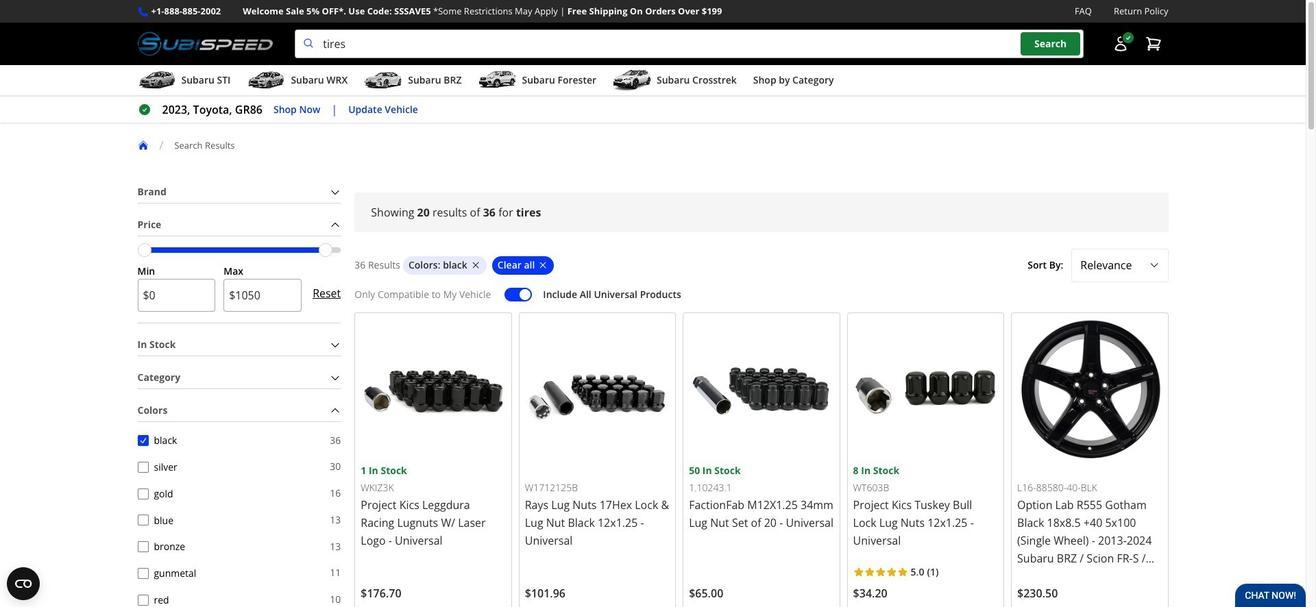 Task type: describe. For each thing, give the bounding box(es) containing it.
factionfab m12x1.25 34mm lug nut set of 20 - universal image
[[689, 319, 834, 463]]

open widget image
[[7, 568, 40, 601]]

a subaru sti thumbnail image image
[[137, 70, 176, 91]]

rays lug nuts 17hex lock & lug nut black 12x1.25 - universal image
[[525, 319, 670, 463]]

a subaru crosstrek thumbnail image image
[[613, 70, 651, 91]]

search input field
[[295, 30, 1084, 58]]



Task type: vqa. For each thing, say whether or not it's contained in the screenshot.
the bottom newest
no



Task type: locate. For each thing, give the bounding box(es) containing it.
option lab r555 gotham black 18x8.5 +40 5x100 (single wheel) - 2013-2024 subaru brz / scion fr-s / toyota gr86 / 2014-2018 subaru forester image
[[1018, 319, 1163, 464]]

subispeed logo image
[[137, 30, 273, 58]]

home image
[[137, 140, 148, 151]]

a subaru wrx thumbnail image image
[[247, 70, 286, 91]]

project kics tuskey bull lock lug nuts 12x1.25 - universal image
[[853, 319, 998, 463]]

a subaru forester thumbnail image image
[[478, 70, 517, 91]]

None button
[[137, 435, 148, 446], [137, 462, 148, 473], [137, 489, 148, 500], [137, 515, 148, 526], [137, 542, 148, 553], [137, 568, 148, 579], [137, 595, 148, 606], [137, 435, 148, 446], [137, 462, 148, 473], [137, 489, 148, 500], [137, 515, 148, 526], [137, 542, 148, 553], [137, 568, 148, 579], [137, 595, 148, 606]]

None text field
[[137, 279, 216, 312], [224, 279, 302, 312], [137, 279, 216, 312], [224, 279, 302, 312]]

minimum slider
[[137, 243, 151, 257]]

a subaru brz thumbnail image image
[[364, 70, 403, 91]]

button image
[[1113, 36, 1129, 52]]

maximum slider
[[319, 243, 332, 257]]

project kics leggdura racing lugnuts w/ laser logo - universal image
[[361, 319, 506, 463]]



